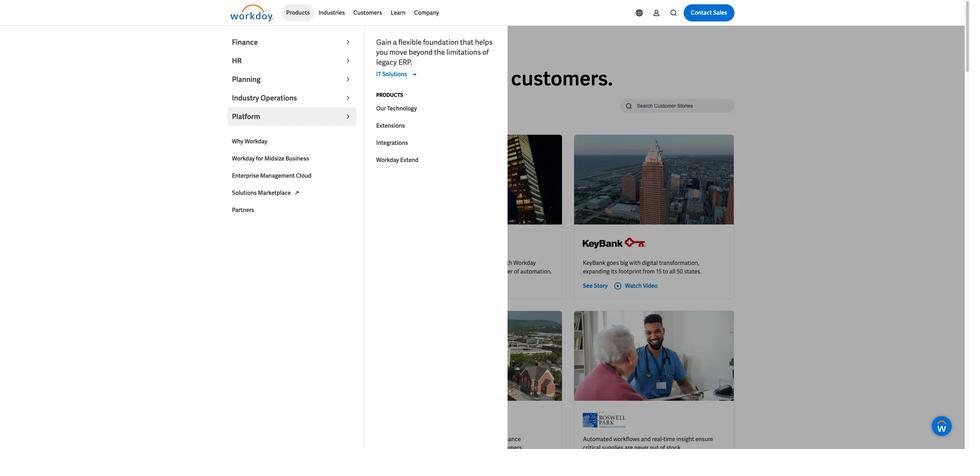 Task type: describe. For each thing, give the bounding box(es) containing it.
stock.
[[667, 445, 682, 450]]

move
[[390, 48, 408, 57]]

to inside salesforce brings its data together with workday accounting center to unlock the power of automation.
[[462, 268, 467, 276]]

automated workflows and real-time insight ensure critical supplies are never out of stock.
[[583, 436, 714, 450]]

learn button
[[387, 4, 410, 21]]

it
[[377, 71, 381, 78]]

skills
[[239, 268, 252, 276]]

0 vertical spatial customers.
[[511, 66, 613, 92]]

why workday
[[232, 138, 268, 145]]

products button
[[282, 4, 314, 21]]

scale
[[366, 436, 380, 444]]

people-
[[411, 436, 431, 444]]

industries button
[[314, 4, 349, 21]]

accounting
[[411, 268, 441, 276]]

ensure
[[696, 436, 714, 444]]

has
[[325, 260, 335, 267]]

transformation,
[[660, 260, 700, 267]]

customers button
[[349, 4, 387, 21]]

results
[[240, 123, 257, 129]]

industry operations button
[[228, 89, 357, 107]]

finance
[[502, 436, 521, 444]]

keybank n.a. image
[[583, 234, 646, 254]]

platform button
[[228, 107, 357, 126]]

contact
[[691, 9, 713, 16]]

workday extend
[[377, 157, 419, 164]]

enterprise
[[232, 172, 259, 180]]

enterprise management cloud link
[[228, 168, 357, 185]]

out
[[650, 445, 659, 450]]

contact sales
[[691, 9, 728, 16]]

563 results
[[231, 123, 257, 129]]

real-
[[653, 436, 664, 444]]

big
[[621, 260, 629, 267]]

industry button
[[269, 99, 308, 113]]

southwest
[[239, 436, 267, 444]]

processes
[[332, 436, 359, 444]]

563
[[231, 123, 239, 129]]

workflows
[[614, 436, 640, 444]]

planning
[[232, 75, 261, 84]]

capabilities.
[[287, 268, 318, 276]]

technology
[[455, 436, 484, 444]]

finance button
[[228, 33, 357, 52]]

see
[[583, 283, 593, 290]]

enterprise management cloud
[[232, 172, 312, 180]]

of inside salesforce brings its data together with workday accounting center to unlock the power of automation.
[[514, 268, 520, 276]]

watch video
[[625, 283, 658, 290]]

drives
[[485, 436, 501, 444]]

industry for industry
[[274, 103, 293, 109]]

insight
[[677, 436, 695, 444]]

extensions link
[[372, 118, 501, 135]]

stories
[[314, 66, 377, 92]]

people-powered technology drives finance transformation to benefit unum customers.
[[411, 436, 524, 450]]

integrations link
[[372, 135, 501, 152]]

of inside automated workflows and real-time insight ensure critical supplies are never out of stock.
[[660, 445, 666, 450]]

inspiring
[[231, 66, 310, 92]]

our technology
[[377, 105, 417, 112]]

data
[[465, 260, 476, 267]]

limitations
[[447, 48, 481, 57]]

states.
[[685, 268, 702, 276]]

15
[[657, 268, 662, 276]]

0 vertical spatial solutions
[[383, 71, 407, 78]]

0 horizontal spatial from
[[381, 66, 424, 92]]

learning,
[[289, 260, 311, 267]]

products
[[377, 92, 404, 99]]

that
[[460, 38, 474, 47]]

erp.
[[399, 58, 413, 67]]

its inside salesforce brings its data together with workday accounting center to unlock the power of automation.
[[457, 260, 464, 267]]

data.
[[332, 445, 345, 450]]

pwc
[[312, 260, 324, 267]]

midsize
[[265, 155, 285, 163]]

are
[[625, 445, 633, 450]]

unum
[[478, 445, 494, 450]]

benefit
[[458, 445, 477, 450]]

50
[[677, 268, 684, 276]]

industries
[[319, 9, 345, 16]]

sales
[[714, 9, 728, 16]]

cloud
[[296, 172, 312, 180]]

more
[[388, 103, 400, 109]]

the inside gain a flexible foundation that helps you move beyond the limitations of legacy erp.
[[434, 48, 445, 57]]

business inside button
[[319, 103, 340, 109]]

foundation
[[423, 38, 459, 47]]

hr inside southwest airlines simplifies its hr processes to scale operations and get better access to data.
[[323, 436, 331, 444]]

the inside salesforce brings its data together with workday accounting center to unlock the power of automation.
[[487, 268, 496, 276]]

to left data.
[[326, 445, 331, 450]]

industry for industry operations
[[232, 93, 259, 103]]

1 vertical spatial solutions
[[232, 190, 257, 197]]

topic
[[236, 103, 248, 109]]

legacy
[[377, 58, 397, 67]]

automation.
[[521, 268, 552, 276]]

learn
[[391, 9, 406, 16]]

keybank goes big with digital transformation, expanding its footprint from 15 to all 50 states.
[[583, 260, 702, 276]]

brings
[[440, 260, 456, 267]]

beyond
[[409, 48, 433, 57]]



Task type: locate. For each thing, give the bounding box(es) containing it.
workday inside 'link'
[[232, 155, 255, 163]]

1 horizontal spatial with
[[630, 260, 641, 267]]

0 horizontal spatial business
[[286, 155, 309, 163]]

business outcome
[[319, 103, 362, 109]]

and inside southwest airlines simplifies its hr processes to scale operations and get better access to data.
[[269, 445, 278, 450]]

operations
[[239, 445, 267, 450]]

to left benefit
[[451, 445, 457, 450]]

from inside keybank goes big with digital transformation, expanding its footprint from 15 to all 50 states.
[[643, 268, 655, 276]]

the down together
[[487, 268, 496, 276]]

video
[[643, 283, 658, 290]]

to inside keybank goes big with digital transformation, expanding its footprint from 15 to all 50 states.
[[663, 268, 669, 276]]

with up footprint
[[630, 260, 641, 267]]

workday down results
[[245, 138, 268, 145]]

2 vertical spatial and
[[269, 445, 278, 450]]

our
[[377, 105, 386, 112]]

it solutions link
[[377, 70, 419, 79]]

platform
[[232, 112, 260, 121]]

and up "never"
[[642, 436, 651, 444]]

to left scale
[[360, 436, 365, 444]]

1 horizontal spatial its
[[457, 260, 464, 267]]

with inside salesforce brings its data together with workday accounting center to unlock the power of automation.
[[501, 260, 513, 267]]

watch video link
[[614, 282, 658, 291]]

go to the homepage image
[[231, 4, 274, 21]]

1 horizontal spatial from
[[643, 268, 655, 276]]

1 vertical spatial customers.
[[495, 445, 524, 450]]

hr down finance
[[232, 56, 242, 66]]

workday inside salesforce brings its data together with workday accounting center to unlock the power of automation.
[[514, 260, 536, 267]]

1 vertical spatial its
[[611, 268, 618, 276]]

airlines
[[269, 436, 288, 444]]

0 horizontal spatial the
[[434, 48, 445, 57]]

1 vertical spatial of
[[514, 268, 520, 276]]

why workday link
[[228, 133, 357, 150]]

1 with from the left
[[501, 260, 513, 267]]

gain a flexible foundation that helps you move beyond the limitations of legacy erp.
[[377, 38, 493, 67]]

solutions
[[383, 71, 407, 78], [232, 190, 257, 197]]

flexible
[[399, 38, 422, 47]]

hr inside dropdown button
[[232, 56, 242, 66]]

2 with from the left
[[630, 260, 641, 267]]

the down foundation on the left of the page
[[434, 48, 445, 57]]

industry operations
[[232, 93, 297, 103]]

to inside people-powered technology drives finance transformation to benefit unum customers.
[[451, 445, 457, 450]]

workday left for
[[232, 155, 255, 163]]

its left data
[[457, 260, 464, 267]]

with inside keybank goes big with digital transformation, expanding its footprint from 15 to all 50 states.
[[630, 260, 641, 267]]

1 horizontal spatial business
[[319, 103, 340, 109]]

workday extend link
[[372, 152, 501, 169]]

salesforce
[[411, 260, 439, 267]]

planning button
[[228, 70, 357, 89]]

center
[[443, 268, 460, 276]]

partners
[[232, 207, 254, 214]]

Search Customer Stories text field
[[633, 100, 721, 112]]

industry inside dropdown button
[[232, 93, 259, 103]]

extend
[[401, 157, 419, 164]]

hr up access
[[323, 436, 331, 444]]

customers
[[354, 9, 382, 16]]

to right 15
[[663, 268, 669, 276]]

to down data
[[462, 268, 467, 276]]

0 vertical spatial its
[[457, 260, 464, 267]]

0 horizontal spatial with
[[501, 260, 513, 267]]

inspiring
[[428, 66, 507, 92]]

products
[[286, 9, 310, 16]]

0 vertical spatial the
[[434, 48, 445, 57]]

goes
[[607, 260, 619, 267]]

1 horizontal spatial the
[[487, 268, 496, 276]]

the
[[434, 48, 445, 57], [487, 268, 496, 276]]

get
[[280, 445, 288, 450]]

0 horizontal spatial solutions
[[232, 190, 257, 197]]

0 vertical spatial from
[[381, 66, 424, 92]]

driven
[[239, 260, 257, 267]]

with up power
[[501, 260, 513, 267]]

from up products on the top of the page
[[381, 66, 424, 92]]

its inside southwest airlines simplifies its hr processes to scale operations and get better access to data.
[[316, 436, 322, 444]]

business
[[319, 103, 340, 109], [286, 155, 309, 163]]

salesforce brings its data together with workday accounting center to unlock the power of automation.
[[411, 260, 552, 276]]

hr button
[[228, 52, 357, 70]]

southwest airlines simplifies its hr processes to scale operations and get better access to data.
[[239, 436, 380, 450]]

by
[[258, 260, 264, 267]]

of inside gain a flexible foundation that helps you move beyond the limitations of legacy erp.
[[483, 48, 489, 57]]

inspiring stories from inspiring customers.
[[231, 66, 613, 92]]

0 horizontal spatial its
[[316, 436, 322, 444]]

workday down integrations
[[377, 157, 399, 164]]

supplies
[[602, 445, 624, 450]]

1 vertical spatial hr
[[323, 436, 331, 444]]

footprint
[[619, 268, 642, 276]]

and for scale
[[269, 445, 278, 450]]

hr
[[232, 56, 242, 66], [323, 436, 331, 444]]

outcome
[[341, 103, 362, 109]]

time
[[664, 436, 676, 444]]

and for skills
[[276, 268, 286, 276]]

0 vertical spatial and
[[276, 268, 286, 276]]

topic button
[[231, 99, 263, 113]]

operations
[[261, 93, 297, 103]]

0 horizontal spatial of
[[483, 48, 489, 57]]

and down airlines
[[269, 445, 278, 450]]

its down the goes
[[611, 268, 618, 276]]

gain
[[377, 38, 392, 47]]

2 horizontal spatial of
[[660, 445, 666, 450]]

contact sales link
[[684, 4, 735, 21]]

its
[[457, 260, 464, 267], [611, 268, 618, 276], [316, 436, 322, 444]]

business outcome button
[[313, 99, 376, 113]]

see story
[[583, 283, 608, 290]]

tracking
[[254, 268, 275, 276]]

digital
[[642, 260, 658, 267]]

0 vertical spatial hr
[[232, 56, 242, 66]]

workday up automation.
[[514, 260, 536, 267]]

machine
[[265, 260, 287, 267]]

and inside automated workflows and real-time insight ensure critical supplies are never out of stock.
[[642, 436, 651, 444]]

our technology link
[[372, 100, 501, 118]]

powered
[[431, 436, 454, 444]]

2 horizontal spatial its
[[611, 268, 618, 276]]

more button
[[382, 99, 414, 113]]

0 horizontal spatial industry
[[232, 93, 259, 103]]

2 vertical spatial of
[[660, 445, 666, 450]]

all
[[670, 268, 676, 276]]

1 horizontal spatial solutions
[[383, 71, 407, 78]]

business left outcome
[[319, 103, 340, 109]]

business down why workday link
[[286, 155, 309, 163]]

with
[[501, 260, 513, 267], [630, 260, 641, 267]]

helps
[[475, 38, 493, 47]]

1 vertical spatial from
[[643, 268, 655, 276]]

1 horizontal spatial industry
[[274, 103, 293, 109]]

opens in a new tab image
[[293, 189, 301, 198]]

1 horizontal spatial hr
[[323, 436, 331, 444]]

its inside keybank goes big with digital transformation, expanding its footprint from 15 to all 50 states.
[[611, 268, 618, 276]]

solutions down enterprise
[[232, 190, 257, 197]]

0 vertical spatial business
[[319, 103, 340, 109]]

access
[[306, 445, 324, 450]]

partners link
[[228, 202, 357, 219]]

roswell park comprehensive cancer center (roswell park cancer institute) image
[[583, 410, 626, 430]]

industry inside button
[[274, 103, 293, 109]]

of down helps
[[483, 48, 489, 57]]

of right out in the bottom of the page
[[660, 445, 666, 450]]

1 vertical spatial the
[[487, 268, 496, 276]]

technology
[[387, 105, 417, 112]]

0 vertical spatial of
[[483, 48, 489, 57]]

watch
[[625, 283, 642, 290]]

together
[[478, 260, 500, 267]]

solutions down 'legacy'
[[383, 71, 407, 78]]

business inside 'link'
[[286, 155, 309, 163]]

0 horizontal spatial hr
[[232, 56, 242, 66]]

1 horizontal spatial of
[[514, 268, 520, 276]]

workday
[[245, 138, 268, 145], [232, 155, 255, 163], [377, 157, 399, 164], [514, 260, 536, 267]]

never
[[635, 445, 649, 450]]

1 vertical spatial and
[[642, 436, 651, 444]]

and inside driven by machine learning, pwc has reinvigorated skills tracking and capabilities.
[[276, 268, 286, 276]]

customers. inside people-powered technology drives finance transformation to benefit unum customers.
[[495, 445, 524, 450]]

management
[[260, 172, 295, 180]]

workday for midsize business link
[[228, 150, 357, 168]]

2 vertical spatial its
[[316, 436, 322, 444]]

integrations
[[377, 139, 408, 147]]

keybank
[[583, 260, 606, 267]]

of right power
[[514, 268, 520, 276]]

workday for midsize business
[[232, 155, 309, 163]]

from down digital
[[643, 268, 655, 276]]

and
[[276, 268, 286, 276], [642, 436, 651, 444], [269, 445, 278, 450]]

unlock
[[468, 268, 486, 276]]

1 vertical spatial business
[[286, 155, 309, 163]]

its up access
[[316, 436, 322, 444]]

and down machine
[[276, 268, 286, 276]]



Task type: vqa. For each thing, say whether or not it's contained in the screenshot.
the Rising inside the The Workday Rising live event is over but the inspiration never stops—register or log in to watch over 400 sessions on-demand. From highlights to interviews with customers, partners, and executives, it's all there for you to enjoy.
no



